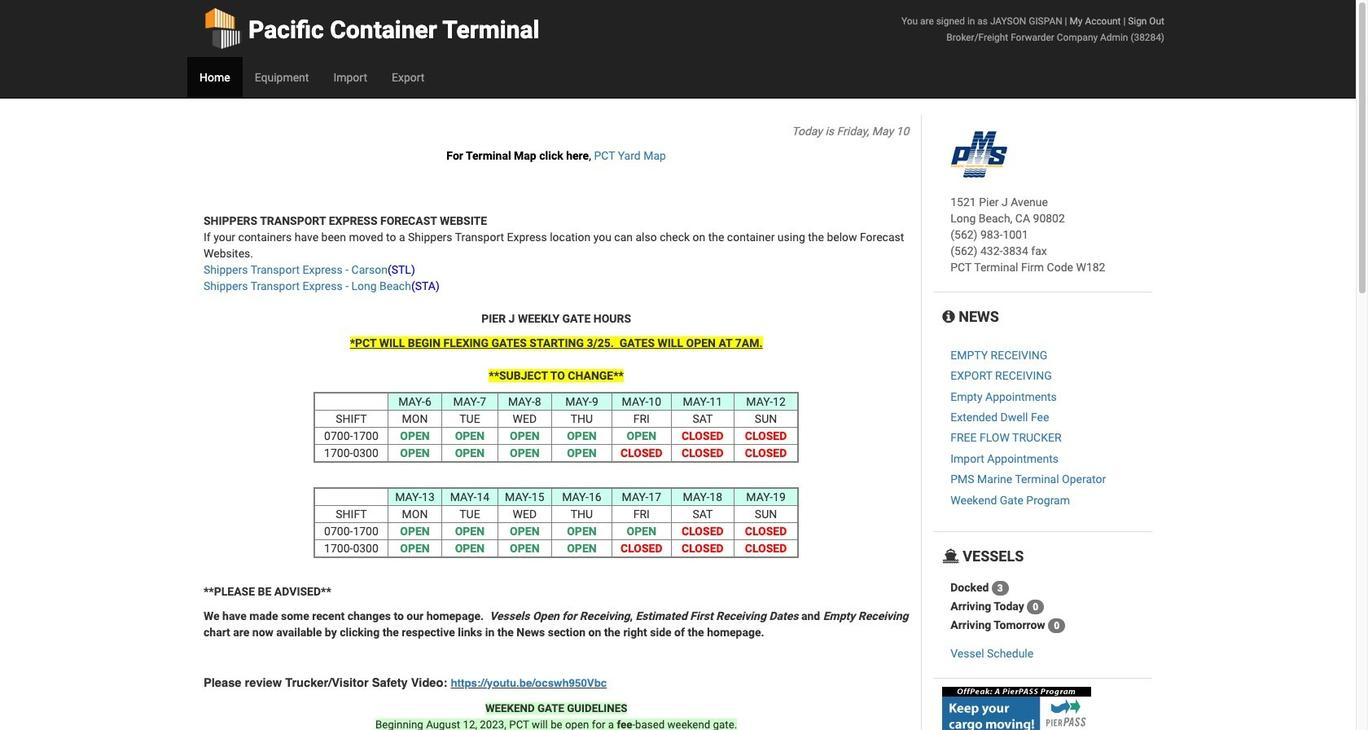 Task type: locate. For each thing, give the bounding box(es) containing it.
ship image
[[943, 549, 960, 564]]

info circle image
[[943, 310, 956, 324]]



Task type: vqa. For each thing, say whether or not it's contained in the screenshot.
PierPASS image at bottom
yes



Task type: describe. For each thing, give the bounding box(es) containing it.
pacific container terminal image
[[951, 131, 1008, 178]]

pierpass image
[[943, 687, 1092, 730]]



